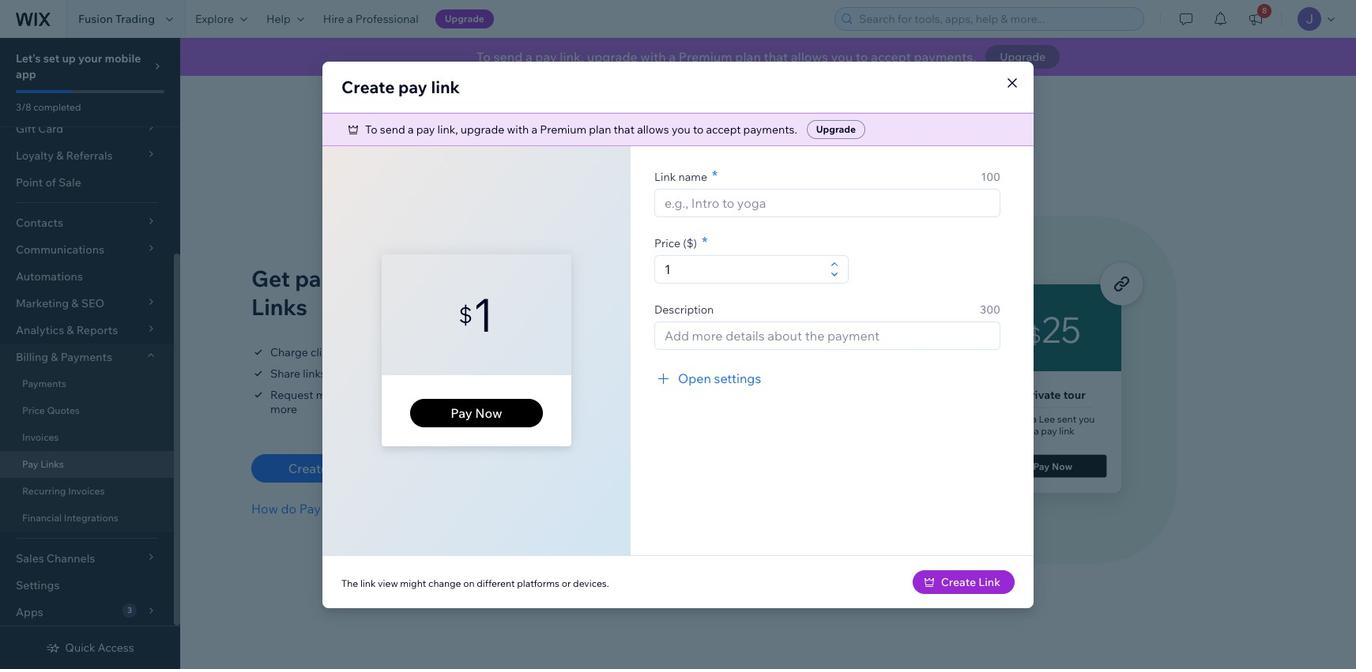 Task type: locate. For each thing, give the bounding box(es) containing it.
create
[[342, 76, 395, 97], [288, 461, 328, 477], [941, 575, 976, 589]]

multiple
[[388, 345, 430, 360]]

help
[[266, 12, 291, 26]]

0 vertical spatial you
[[831, 49, 853, 65]]

upgrade right professional
[[445, 13, 484, 25]]

1 horizontal spatial that
[[764, 49, 788, 65]]

1 vertical spatial payments.
[[744, 122, 797, 136]]

Price ($) text field
[[660, 256, 826, 283]]

price quotes link
[[0, 398, 174, 425]]

email
[[396, 367, 424, 381]]

your right up
[[78, 51, 102, 66]]

to
[[856, 49, 868, 65], [693, 122, 704, 136]]

integrations
[[64, 512, 118, 524]]

links down the get
[[251, 293, 308, 321]]

0 horizontal spatial price
[[22, 405, 45, 417]]

or left devices. at the bottom left of the page
[[562, 577, 571, 589]]

help button
[[257, 0, 314, 38]]

let's
[[16, 51, 41, 66]]

pay inside button
[[451, 406, 472, 421]]

links left the work?
[[324, 501, 354, 517]]

upgrade
[[587, 49, 638, 65], [461, 122, 505, 136]]

0 vertical spatial create link
[[288, 461, 356, 477]]

completed
[[33, 101, 81, 113]]

1
[[473, 286, 495, 343]]

plan
[[735, 49, 761, 65], [589, 122, 611, 136]]

settings link
[[0, 572, 174, 599]]

on right links
[[329, 367, 342, 381]]

billing
[[16, 350, 48, 364]]

upgrade up link name field
[[816, 123, 856, 135]]

2 vertical spatial upgrade button
[[807, 120, 866, 139]]

your
[[78, 51, 102, 66], [371, 388, 394, 402]]

2 vertical spatial link
[[979, 575, 1001, 589]]

1 vertical spatial links
[[40, 458, 64, 470]]

sidebar element
[[0, 0, 180, 670]]

1 vertical spatial link
[[360, 577, 376, 589]]

($)
[[683, 236, 697, 250]]

1 vertical spatial to
[[365, 122, 378, 136]]

the
[[342, 577, 358, 589]]

on right change
[[463, 577, 475, 589]]

1 vertical spatial with
[[507, 122, 529, 136]]

create link
[[288, 461, 356, 477], [941, 575, 1001, 589]]

1 horizontal spatial invoices
[[68, 485, 105, 497]]

hire a professional
[[323, 12, 419, 26]]

Description field
[[660, 322, 995, 349]]

1 horizontal spatial upgrade
[[587, 49, 638, 65]]

app
[[16, 67, 36, 81]]

payments inside billing & payments dropdown button
[[61, 350, 112, 364]]

upgrade down search for tools, apps, help & more... field
[[1000, 50, 1046, 64]]

or left "any"
[[427, 367, 437, 381]]

0 vertical spatial send
[[494, 49, 523, 65]]

$
[[459, 301, 473, 328]]

pay right 1
[[496, 265, 534, 292]]

0 horizontal spatial payments.
[[744, 122, 797, 136]]

0 horizontal spatial premium
[[540, 122, 587, 136]]

1 horizontal spatial you
[[672, 122, 691, 136]]

0 horizontal spatial or
[[375, 345, 386, 360]]

1 horizontal spatial to
[[477, 49, 491, 65]]

1 vertical spatial that
[[614, 122, 635, 136]]

explore
[[195, 12, 234, 26]]

your inside charge clients once or multiple times share links on social, via email or any way you want request money for your products, services, events and more
[[371, 388, 394, 402]]

a
[[347, 12, 353, 26], [526, 49, 533, 65], [669, 49, 676, 65], [408, 122, 414, 136], [532, 122, 538, 136]]

2 vertical spatial create
[[941, 575, 976, 589]]

1 horizontal spatial upgrade
[[816, 123, 856, 135]]

1 horizontal spatial links
[[251, 293, 308, 321]]

0 vertical spatial that
[[764, 49, 788, 65]]

with inside get paid instantly with pay links
[[445, 265, 491, 292]]

trading
[[115, 12, 155, 26]]

links inside pay links link
[[40, 458, 64, 470]]

price inside price ($) *
[[655, 236, 681, 250]]

1 vertical spatial pay
[[398, 76, 427, 97]]

your right the for
[[371, 388, 394, 402]]

upgrade button right professional
[[435, 9, 494, 28]]

0 horizontal spatial on
[[329, 367, 342, 381]]

2 horizontal spatial or
[[562, 577, 571, 589]]

price inside 'sidebar' element
[[22, 405, 45, 417]]

billing & payments button
[[0, 344, 174, 371]]

pay right do on the bottom of page
[[299, 501, 321, 517]]

billing & payments
[[16, 350, 112, 364]]

0 horizontal spatial create
[[288, 461, 328, 477]]

&
[[51, 350, 58, 364]]

2 horizontal spatial links
[[324, 501, 354, 517]]

upgrade button down search for tools, apps, help & more... field
[[986, 45, 1060, 69]]

2 vertical spatial pay
[[416, 122, 435, 136]]

0 vertical spatial with
[[641, 49, 666, 65]]

pay
[[535, 49, 557, 65], [398, 76, 427, 97], [416, 122, 435, 136]]

open settings
[[678, 370, 761, 386]]

0 vertical spatial upgrade button
[[435, 9, 494, 28]]

0 vertical spatial your
[[78, 51, 102, 66]]

links
[[251, 293, 308, 321], [40, 458, 64, 470], [324, 501, 354, 517]]

payments up "price quotes"
[[22, 378, 66, 390]]

1 vertical spatial send
[[380, 122, 405, 136]]

price left ($)
[[655, 236, 681, 250]]

2 horizontal spatial upgrade button
[[986, 45, 1060, 69]]

for
[[354, 388, 368, 402]]

1 vertical spatial to
[[693, 122, 704, 136]]

* for price ($) *
[[702, 233, 708, 251]]

pay down services,
[[451, 406, 472, 421]]

settings
[[714, 370, 761, 386]]

you
[[831, 49, 853, 65], [672, 122, 691, 136], [483, 367, 502, 381]]

0 vertical spatial upgrade
[[445, 13, 484, 25]]

pay links
[[22, 458, 64, 470]]

fusion
[[78, 12, 113, 26]]

links inside how do pay links work? link
[[324, 501, 354, 517]]

invoices up pay links
[[22, 432, 59, 443]]

0 horizontal spatial invoices
[[22, 432, 59, 443]]

accept
[[871, 49, 911, 65], [706, 122, 741, 136]]

links
[[303, 367, 326, 381]]

invoices down pay links link
[[68, 485, 105, 497]]

0 horizontal spatial links
[[40, 458, 64, 470]]

0 horizontal spatial that
[[614, 122, 635, 136]]

2 vertical spatial with
[[445, 265, 491, 292]]

1 horizontal spatial create link button
[[913, 570, 1015, 594]]

* right ($)
[[702, 233, 708, 251]]

0 vertical spatial *
[[712, 166, 718, 185]]

1 vertical spatial create link button
[[913, 570, 1015, 594]]

1 vertical spatial to send a pay link, upgrade with a premium plan that allows you to accept payments.
[[365, 122, 797, 136]]

300
[[980, 302, 1001, 317]]

2 vertical spatial links
[[324, 501, 354, 517]]

link
[[431, 76, 460, 97], [360, 577, 376, 589]]

open
[[678, 370, 711, 386]]

0 vertical spatial price
[[655, 236, 681, 250]]

create link button
[[251, 455, 393, 483], [913, 570, 1015, 594]]

2 vertical spatial you
[[483, 367, 502, 381]]

0 vertical spatial create
[[342, 76, 395, 97]]

1 vertical spatial or
[[427, 367, 437, 381]]

0 horizontal spatial accept
[[706, 122, 741, 136]]

1 vertical spatial your
[[371, 388, 394, 402]]

0 horizontal spatial send
[[380, 122, 405, 136]]

allows
[[791, 49, 828, 65], [637, 122, 669, 136]]

do
[[281, 501, 297, 517]]

premium
[[679, 49, 733, 65], [540, 122, 587, 136]]

0 horizontal spatial *
[[702, 233, 708, 251]]

on inside charge clients once or multiple times share links on social, via email or any way you want request money for your products, services, events and more
[[329, 367, 342, 381]]

0 horizontal spatial your
[[78, 51, 102, 66]]

0 vertical spatial on
[[329, 367, 342, 381]]

that
[[764, 49, 788, 65], [614, 122, 635, 136]]

access
[[98, 641, 134, 655]]

1 horizontal spatial plan
[[735, 49, 761, 65]]

or right once
[[375, 345, 386, 360]]

links up recurring
[[40, 458, 64, 470]]

events
[[495, 388, 530, 402]]

0 vertical spatial upgrade
[[587, 49, 638, 65]]

set
[[43, 51, 60, 66]]

1 horizontal spatial allows
[[791, 49, 828, 65]]

1 vertical spatial upgrade
[[1000, 50, 1046, 64]]

2 horizontal spatial you
[[831, 49, 853, 65]]

1 horizontal spatial link
[[655, 170, 676, 184]]

2 horizontal spatial upgrade
[[1000, 50, 1046, 64]]

1 horizontal spatial on
[[463, 577, 475, 589]]

upgrade button up link name field
[[807, 120, 866, 139]]

2 horizontal spatial with
[[641, 49, 666, 65]]

payments inside payments link
[[22, 378, 66, 390]]

payments up payments link
[[61, 350, 112, 364]]

2 vertical spatial upgrade
[[816, 123, 856, 135]]

2 horizontal spatial create
[[941, 575, 976, 589]]

price left quotes
[[22, 405, 45, 417]]

1 horizontal spatial link,
[[560, 49, 584, 65]]

price
[[655, 236, 681, 250], [22, 405, 45, 417]]

1 vertical spatial allows
[[637, 122, 669, 136]]

0 vertical spatial payments
[[61, 350, 112, 364]]

way
[[461, 367, 481, 381]]

quick
[[65, 641, 95, 655]]

social,
[[344, 367, 377, 381]]

financial
[[22, 512, 62, 524]]

1 horizontal spatial accept
[[871, 49, 911, 65]]

charge
[[270, 345, 308, 360]]

pay up recurring
[[22, 458, 38, 470]]

1 horizontal spatial *
[[712, 166, 718, 185]]

paid
[[295, 265, 342, 292]]

1 horizontal spatial price
[[655, 236, 681, 250]]

change
[[428, 577, 461, 589]]

clients
[[311, 345, 345, 360]]

Link name field
[[660, 189, 995, 216]]

0 vertical spatial invoices
[[22, 432, 59, 443]]

Search for tools, apps, help & more... field
[[855, 8, 1139, 30]]

pay inside get paid instantly with pay links
[[496, 265, 534, 292]]

might
[[400, 577, 426, 589]]

* right name
[[712, 166, 718, 185]]

1 vertical spatial invoices
[[68, 485, 105, 497]]

send
[[494, 49, 523, 65], [380, 122, 405, 136]]

link,
[[560, 49, 584, 65], [438, 122, 458, 136]]

1 vertical spatial link,
[[438, 122, 458, 136]]

1 vertical spatial create link
[[941, 575, 1001, 589]]

1 horizontal spatial your
[[371, 388, 394, 402]]

times
[[433, 345, 462, 360]]

1 horizontal spatial send
[[494, 49, 523, 65]]

1 vertical spatial you
[[672, 122, 691, 136]]

0 horizontal spatial create link
[[288, 461, 356, 477]]



Task type: describe. For each thing, give the bounding box(es) containing it.
charge clients once or multiple times share links on social, via email or any way you want request money for your products, services, events and more
[[270, 345, 552, 417]]

8
[[1262, 6, 1267, 16]]

financial integrations link
[[0, 505, 174, 532]]

open settings button
[[655, 369, 761, 388]]

different
[[477, 577, 515, 589]]

share
[[270, 367, 301, 381]]

1 horizontal spatial link
[[431, 76, 460, 97]]

fusion trading
[[78, 12, 155, 26]]

links inside get paid instantly with pay links
[[251, 293, 308, 321]]

link name *
[[655, 166, 718, 185]]

price quotes
[[22, 405, 80, 417]]

2 horizontal spatial link
[[979, 575, 1001, 589]]

1 horizontal spatial create link
[[941, 575, 1001, 589]]

* for link name *
[[712, 166, 718, 185]]

up
[[62, 51, 76, 66]]

description
[[655, 302, 714, 317]]

pay inside 'sidebar' element
[[22, 458, 38, 470]]

create pay link
[[342, 76, 460, 97]]

settings
[[16, 579, 60, 593]]

hire
[[323, 12, 345, 26]]

0 vertical spatial to
[[477, 49, 491, 65]]

the link view might change on different platforms or devices.
[[342, 577, 609, 589]]

1 vertical spatial upgrade button
[[986, 45, 1060, 69]]

more
[[270, 402, 297, 417]]

price for price quotes
[[22, 405, 45, 417]]

quotes
[[47, 405, 80, 417]]

let's set up your mobile app
[[16, 51, 141, 81]]

platforms
[[517, 577, 560, 589]]

8 button
[[1239, 0, 1274, 38]]

automations
[[16, 270, 83, 284]]

price for price ($) *
[[655, 236, 681, 250]]

100
[[981, 170, 1001, 184]]

price ($) *
[[655, 233, 708, 251]]

0 horizontal spatial upgrade
[[461, 122, 505, 136]]

0 horizontal spatial link
[[360, 577, 376, 589]]

how do pay links work?
[[251, 501, 393, 517]]

want
[[504, 367, 529, 381]]

request
[[270, 388, 313, 402]]

your inside let's set up your mobile app
[[78, 51, 102, 66]]

1 vertical spatial link
[[331, 461, 356, 477]]

how
[[251, 501, 278, 517]]

view
[[378, 577, 398, 589]]

0 vertical spatial pay
[[535, 49, 557, 65]]

and
[[532, 388, 552, 402]]

pay now
[[451, 406, 502, 421]]

0 vertical spatial accept
[[871, 49, 911, 65]]

recurring invoices
[[22, 485, 105, 497]]

get paid instantly with pay links
[[251, 265, 534, 321]]

pay links link
[[0, 451, 174, 478]]

point
[[16, 175, 43, 190]]

quick access
[[65, 641, 134, 655]]

recurring invoices link
[[0, 478, 174, 505]]

0 vertical spatial link,
[[560, 49, 584, 65]]

mobile
[[105, 51, 141, 66]]

1 vertical spatial premium
[[540, 122, 587, 136]]

money
[[316, 388, 351, 402]]

how do pay links work? link
[[251, 500, 393, 519]]

3/8
[[16, 101, 31, 113]]

via
[[379, 367, 394, 381]]

0 vertical spatial allows
[[791, 49, 828, 65]]

pay now button
[[410, 399, 543, 428]]

point of sale link
[[0, 169, 174, 196]]

link inside link name *
[[655, 170, 676, 184]]

sale
[[59, 175, 81, 190]]

name
[[679, 170, 707, 184]]

point of sale
[[16, 175, 81, 190]]

1 horizontal spatial with
[[507, 122, 529, 136]]

any
[[440, 367, 458, 381]]

now
[[475, 406, 502, 421]]

0 vertical spatial premium
[[679, 49, 733, 65]]

2 vertical spatial or
[[562, 577, 571, 589]]

0 horizontal spatial upgrade button
[[435, 9, 494, 28]]

0 vertical spatial payments.
[[914, 49, 976, 65]]

0 vertical spatial to
[[856, 49, 868, 65]]

0 horizontal spatial to
[[365, 122, 378, 136]]

1 horizontal spatial or
[[427, 367, 437, 381]]

devices.
[[573, 577, 609, 589]]

0 horizontal spatial upgrade
[[445, 13, 484, 25]]

1 vertical spatial on
[[463, 577, 475, 589]]

products,
[[396, 388, 445, 402]]

financial integrations
[[22, 512, 118, 524]]

invoices link
[[0, 425, 174, 451]]

hire a professional link
[[314, 0, 428, 38]]

get
[[251, 265, 290, 292]]

payments link
[[0, 371, 174, 398]]

1 vertical spatial create
[[288, 461, 328, 477]]

quick access button
[[46, 641, 134, 655]]

work?
[[357, 501, 393, 517]]

automations link
[[0, 263, 174, 290]]

instantly
[[347, 265, 440, 292]]

professional
[[356, 12, 419, 26]]

1 horizontal spatial upgrade button
[[807, 120, 866, 139]]

3/8 completed
[[16, 101, 81, 113]]

once
[[347, 345, 372, 360]]

you inside charge clients once or multiple times share links on social, via email or any way you want request money for your products, services, events and more
[[483, 367, 502, 381]]

0 vertical spatial to send a pay link, upgrade with a premium plan that allows you to accept payments.
[[477, 49, 976, 65]]

of
[[45, 175, 56, 190]]

invoices inside "link"
[[68, 485, 105, 497]]

services,
[[448, 388, 493, 402]]

$ 1
[[459, 286, 495, 343]]

recurring
[[22, 485, 66, 497]]

0 horizontal spatial link,
[[438, 122, 458, 136]]

0 vertical spatial create link button
[[251, 455, 393, 483]]

0 vertical spatial or
[[375, 345, 386, 360]]

1 vertical spatial plan
[[589, 122, 611, 136]]

0 horizontal spatial allows
[[637, 122, 669, 136]]

1 vertical spatial accept
[[706, 122, 741, 136]]

0 horizontal spatial to
[[693, 122, 704, 136]]

0 vertical spatial plan
[[735, 49, 761, 65]]



